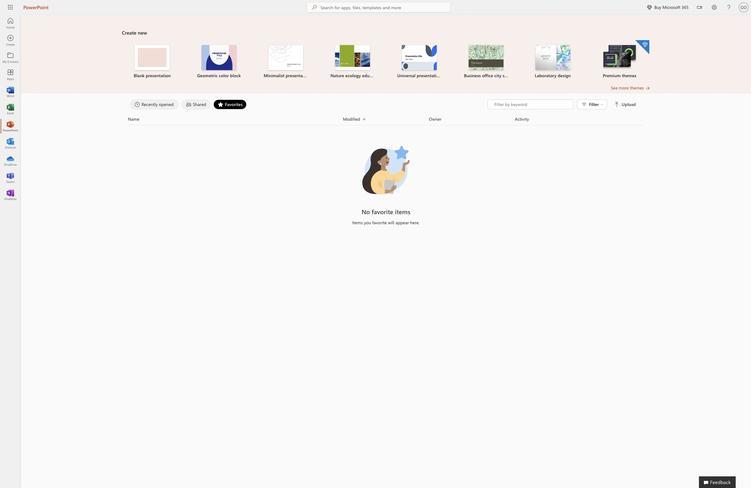 Task type: describe. For each thing, give the bounding box(es) containing it.
business office city sketch presentation background (widescreen) image
[[469, 45, 504, 70]]

presentation for blank presentation
[[146, 73, 171, 78]]

universal
[[398, 73, 416, 78]]

recently opened element
[[130, 100, 179, 109]]

apps image
[[7, 72, 13, 78]]

laboratory design image
[[536, 45, 571, 70]]

status containing filter
[[488, 100, 637, 109]]

no favorite items status
[[257, 207, 515, 216]]

block
[[230, 73, 241, 78]]

nature ecology education photo presentation element
[[323, 45, 382, 79]]

you
[[364, 220, 371, 226]]

favorites
[[225, 101, 243, 107]]

name button
[[128, 116, 343, 123]]

365
[[682, 4, 689, 10]]

buy
[[655, 4, 662, 10]]

recently opened
[[142, 101, 174, 107]]

minimalist presentation element
[[256, 45, 316, 79]]

minimalist
[[264, 73, 285, 78]]

onedrive image
[[7, 158, 13, 164]]

design
[[558, 73, 571, 78]]

geometric
[[197, 73, 218, 78]]

universal presentation element
[[390, 45, 449, 79]]

activity
[[515, 116, 529, 122]]

upload
[[622, 101, 636, 107]]

1 vertical spatial favorite
[[372, 220, 387, 226]]

items you favorite will appear here. status
[[257, 220, 515, 226]]

minimalist presentation image
[[268, 45, 303, 70]]

themes inside button
[[630, 85, 644, 91]]


[[698, 5, 702, 10]]

new
[[138, 29, 147, 36]]

excel image
[[7, 106, 13, 112]]

shared
[[193, 101, 206, 107]]

premium
[[603, 73, 621, 78]]

tab list containing recently opened
[[129, 100, 488, 109]]

minimalist presentation
[[264, 73, 311, 78]]

see more themes
[[611, 85, 644, 91]]

universal presentation
[[398, 73, 442, 78]]

feedback button
[[699, 477, 736, 488]]

blank presentation element
[[123, 45, 182, 79]]

premium themes
[[603, 73, 637, 78]]

laboratory design element
[[523, 45, 583, 79]]


[[615, 102, 620, 107]]

will
[[388, 220, 395, 226]]

teams image
[[7, 175, 13, 181]]

empty state icon image
[[359, 143, 414, 198]]

no
[[362, 207, 370, 216]]

owner button
[[429, 116, 515, 123]]

feedback
[[711, 479, 731, 485]]

premium themes element
[[590, 40, 650, 79]]

geometric color block element
[[189, 45, 249, 79]]

owner
[[429, 116, 442, 122]]



Task type: vqa. For each thing, say whether or not it's contained in the screenshot.
MAIN CONTENT
no



Task type: locate. For each thing, give the bounding box(es) containing it.
Search box. Suggestions appear as you type. search field
[[321, 2, 451, 12]]

see more themes button
[[611, 85, 650, 91]]

favorite left will
[[372, 220, 387, 226]]

recently opened tab
[[129, 100, 180, 109]]

powerpoint
[[23, 4, 49, 10]]

geometric color block image
[[202, 45, 237, 70]]

items you favorite will appear here.
[[352, 220, 420, 226]]

recently
[[142, 101, 158, 107]]


[[601, 103, 603, 106]]

2 horizontal spatial presentation
[[417, 73, 442, 78]]

create new
[[122, 29, 147, 36]]

color
[[219, 73, 229, 78]]

 buy microsoft 365
[[647, 4, 689, 10]]

nature ecology education photo presentation image
[[335, 45, 370, 70]]

status
[[488, 100, 637, 109]]

modified
[[343, 116, 360, 122]]

create image
[[7, 37, 13, 44]]

see
[[611, 85, 618, 91]]

name
[[128, 116, 139, 122]]

co
[[741, 5, 747, 10]]

Filter by keyword text field
[[494, 101, 570, 108]]

powerpoint image
[[7, 123, 13, 129]]

presentation right blank
[[146, 73, 171, 78]]

3 presentation from the left
[[417, 73, 442, 78]]

onenote image
[[7, 192, 13, 198]]

microsoft
[[663, 4, 681, 10]]

more
[[619, 85, 629, 91]]

presentation for universal presentation
[[417, 73, 442, 78]]

co button
[[737, 0, 752, 15]]

activity, column 4 of 4 column header
[[515, 116, 644, 123]]

0 vertical spatial themes
[[622, 73, 637, 78]]

favorites tab
[[212, 100, 248, 109]]

no favorite items
[[362, 207, 411, 216]]

favorite
[[372, 207, 394, 216], [372, 220, 387, 226]]

items
[[352, 220, 363, 226]]

2 presentation from the left
[[286, 73, 311, 78]]

premium templates diamond image
[[636, 40, 650, 54]]

1 vertical spatial themes
[[630, 85, 644, 91]]

business office city sketch presentation background (widescreen) element
[[457, 45, 516, 79]]

1 horizontal spatial presentation
[[286, 73, 311, 78]]

here.
[[410, 220, 420, 226]]

tab list
[[129, 100, 488, 109]]

presentation down "minimalist presentation" image
[[286, 73, 311, 78]]

powerpoint banner
[[0, 0, 752, 16]]

my content image
[[7, 55, 13, 61]]

opened
[[159, 101, 174, 107]]

create
[[122, 29, 137, 36]]

favorite up items you favorite will appear here.
[[372, 207, 394, 216]]


[[647, 5, 652, 10]]

None search field
[[307, 2, 451, 12]]

filter
[[589, 101, 599, 107]]

themes right more
[[630, 85, 644, 91]]

 upload
[[615, 101, 636, 107]]

presentation
[[146, 73, 171, 78], [286, 73, 311, 78], [417, 73, 442, 78]]

favorites element
[[214, 100, 247, 109]]

home image
[[7, 20, 13, 26]]

modified button
[[343, 116, 429, 123]]

laboratory
[[535, 73, 557, 78]]

geometric color block
[[197, 73, 241, 78]]

items
[[395, 207, 411, 216]]

row containing name
[[128, 116, 644, 125]]

themes
[[622, 73, 637, 78], [630, 85, 644, 91]]

 button
[[693, 0, 707, 16]]

filter 
[[589, 101, 603, 107]]

0 horizontal spatial presentation
[[146, 73, 171, 78]]

1 presentation from the left
[[146, 73, 171, 78]]

themes up see more themes
[[622, 73, 637, 78]]

shared tab
[[180, 100, 212, 109]]

blank
[[134, 73, 145, 78]]

presentation down universal presentation image
[[417, 73, 442, 78]]

shared element
[[182, 100, 211, 109]]

laboratory design
[[535, 73, 571, 78]]

navigation
[[0, 15, 21, 204]]

presentation for minimalist presentation
[[286, 73, 311, 78]]

appear
[[396, 220, 409, 226]]

blank presentation
[[134, 73, 171, 78]]

outlook image
[[7, 140, 13, 147]]

premium themes image
[[603, 45, 637, 70]]

word image
[[7, 89, 13, 95]]

universal presentation image
[[402, 45, 437, 70]]

row
[[128, 116, 644, 125]]

0 vertical spatial favorite
[[372, 207, 394, 216]]



